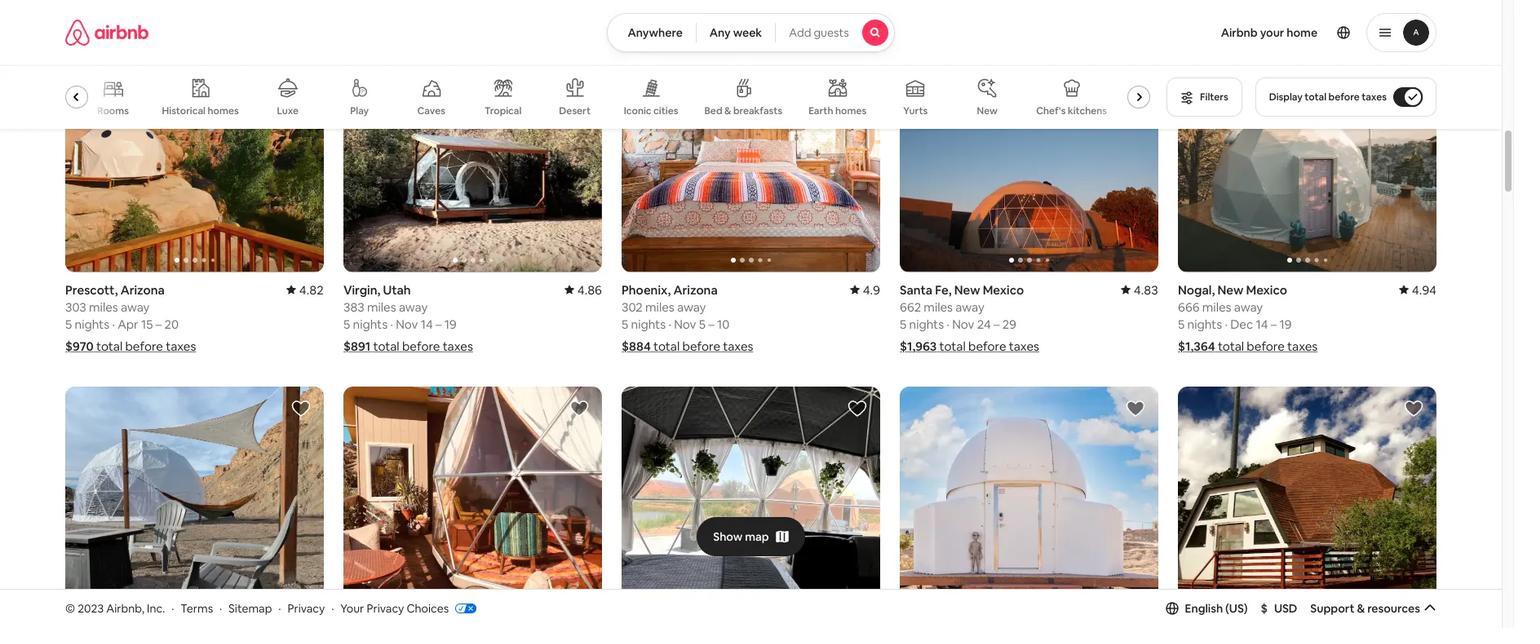 Task type: describe. For each thing, give the bounding box(es) containing it.
airbnb your home link
[[1211, 16, 1328, 50]]

666
[[1178, 299, 1200, 315]]

· left 'your'
[[331, 601, 334, 616]]

santa fe, new mexico 662 miles away 5 nights · nov 24 – 29 $1,963 total before taxes
[[900, 282, 1040, 354]]

before inside the nogal, new mexico 666 miles away 5 nights · dec 14 – 19 $1,364 total before taxes
[[1247, 338, 1285, 354]]

none search field containing anywhere
[[607, 13, 895, 52]]

4.94
[[1412, 282, 1437, 297]]

caves
[[417, 104, 445, 118]]

support & resources button
[[1311, 601, 1437, 616]]

tropical
[[485, 104, 522, 118]]

5 inside the nogal, new mexico 666 miles away 5 nights · dec 14 – 19 $1,364 total before taxes
[[1178, 316, 1185, 332]]

resources
[[1368, 601, 1421, 616]]

4.83 out of 5 average rating image
[[1121, 282, 1159, 297]]

away for 15
[[121, 299, 150, 315]]

miles for phoenix,
[[645, 299, 675, 315]]

– for 5
[[708, 316, 715, 332]]

383
[[344, 299, 364, 315]]

your
[[341, 601, 364, 616]]

before inside phoenix, arizona 302 miles away 5 nights · nov 5 – 10 $884 total before taxes
[[683, 338, 720, 354]]

fe,
[[935, 282, 952, 297]]

· inside phoenix, arizona 302 miles away 5 nights · nov 5 – 10 $884 total before taxes
[[669, 316, 671, 332]]

add guests
[[789, 25, 849, 40]]

total inside the nogal, new mexico 666 miles away 5 nights · dec 14 – 19 $1,364 total before taxes
[[1218, 338, 1244, 354]]

iconic cities
[[624, 104, 678, 117]]

4.82 out of 5 average rating image
[[286, 282, 324, 297]]

your privacy choices link
[[341, 601, 477, 617]]

choices
[[407, 601, 449, 616]]

nogal, new mexico 666 miles away 5 nights · dec 14 – 19 $1,364 total before taxes
[[1178, 282, 1318, 354]]

any week
[[710, 25, 762, 40]]

$
[[1261, 601, 1268, 616]]

before inside santa fe, new mexico 662 miles away 5 nights · nov 24 – 29 $1,963 total before taxes
[[969, 338, 1006, 354]]

& for bed
[[725, 104, 731, 118]]

chef's kitchens
[[1036, 104, 1107, 118]]

– inside santa fe, new mexico 662 miles away 5 nights · nov 24 – 29 $1,963 total before taxes
[[994, 316, 1000, 332]]

iconic
[[624, 104, 652, 117]]

4.94 out of 5 average rating image
[[1399, 282, 1437, 297]]

english (us) button
[[1166, 601, 1248, 616]]

homes for historical homes
[[208, 104, 239, 117]]

privacy link
[[288, 601, 325, 616]]

map
[[745, 529, 769, 544]]

add to wishlist: phoenix, arizona image
[[848, 39, 867, 58]]

total inside button
[[1305, 91, 1327, 104]]

away inside santa fe, new mexico 662 miles away 5 nights · nov 24 – 29 $1,963 total before taxes
[[956, 299, 985, 315]]

airbnb your home
[[1221, 25, 1318, 40]]

your privacy choices
[[341, 601, 449, 616]]

your
[[1260, 25, 1285, 40]]

(us)
[[1226, 601, 1248, 616]]

any
[[710, 25, 731, 40]]

total inside phoenix, arizona 302 miles away 5 nights · nov 5 – 10 $884 total before taxes
[[654, 338, 680, 354]]

nov inside santa fe, new mexico 662 miles away 5 nights · nov 24 – 29 $1,963 total before taxes
[[952, 316, 975, 332]]

utah
[[383, 282, 411, 297]]

virgin, utah 383 miles away 5 nights · nov 14 – 19 $891 total before taxes
[[344, 282, 473, 354]]

english
[[1185, 601, 1223, 616]]

nights for 383
[[353, 316, 388, 332]]

play
[[350, 104, 369, 118]]

add to wishlist: hanksville, utah image
[[291, 399, 311, 418]]

10
[[717, 316, 730, 332]]

dec
[[1231, 316, 1253, 332]]

desert
[[559, 104, 591, 118]]

sitemap
[[229, 601, 272, 616]]

5 inside santa fe, new mexico 662 miles away 5 nights · nov 24 – 29 $1,963 total before taxes
[[900, 316, 907, 332]]

· inside the nogal, new mexico 666 miles away 5 nights · dec 14 – 19 $1,364 total before taxes
[[1225, 316, 1228, 332]]

20
[[164, 316, 179, 332]]

earth homes
[[809, 104, 867, 118]]

yurts
[[903, 104, 928, 118]]

bed
[[705, 104, 723, 118]]

– for 14
[[436, 316, 442, 332]]

usd
[[1274, 601, 1298, 616]]

19 inside virgin, utah 383 miles away 5 nights · nov 14 – 19 $891 total before taxes
[[444, 316, 457, 332]]

miles inside santa fe, new mexico 662 miles away 5 nights · nov 24 – 29 $1,963 total before taxes
[[924, 299, 953, 315]]

taxes inside the nogal, new mexico 666 miles away 5 nights · dec 14 – 19 $1,364 total before taxes
[[1288, 338, 1318, 354]]

filters
[[1200, 91, 1229, 104]]

show
[[713, 529, 743, 544]]

taxes inside button
[[1362, 91, 1387, 104]]

29
[[1003, 316, 1017, 332]]

4.83
[[1134, 282, 1159, 297]]

away inside the nogal, new mexico 666 miles away 5 nights · dec 14 – 19 $1,364 total before taxes
[[1234, 299, 1263, 315]]

taxes inside prescott, arizona 303 miles away 5 nights · apr 15 – 20 $970 total before taxes
[[166, 338, 196, 354]]

taxes inside santa fe, new mexico 662 miles away 5 nights · nov 24 – 29 $1,963 total before taxes
[[1009, 338, 1040, 354]]

miles for virgin,
[[367, 299, 396, 315]]

mexico inside the nogal, new mexico 666 miles away 5 nights · dec 14 – 19 $1,364 total before taxes
[[1246, 282, 1288, 297]]

earth
[[809, 104, 834, 118]]

$884
[[622, 338, 651, 354]]

©
[[65, 601, 75, 616]]

1 privacy from the left
[[288, 601, 325, 616]]

24
[[977, 316, 991, 332]]

4.86
[[578, 282, 602, 297]]

display total before taxes button
[[1256, 78, 1437, 117]]

add to wishlist: torrey, utah image
[[848, 399, 867, 418]]

week
[[733, 25, 762, 40]]

sitemap link
[[229, 601, 272, 616]]

5 inside virgin, utah 383 miles away 5 nights · nov 14 – 19 $891 total before taxes
[[344, 316, 350, 332]]

add guests button
[[775, 13, 895, 52]]

show map button
[[697, 517, 805, 556]]

rooms
[[97, 104, 129, 118]]

arizona for 302 miles away
[[674, 282, 718, 297]]

$ usd
[[1261, 601, 1298, 616]]

away for 5
[[677, 299, 706, 315]]



Task type: vqa. For each thing, say whether or not it's contained in the screenshot.


Task type: locate. For each thing, give the bounding box(es) containing it.
privacy left 'your'
[[288, 601, 325, 616]]

add
[[789, 25, 811, 40]]

inc.
[[147, 601, 165, 616]]

1 horizontal spatial arizona
[[674, 282, 718, 297]]

5
[[65, 316, 72, 332], [344, 316, 350, 332], [622, 316, 629, 332], [699, 316, 706, 332], [900, 316, 907, 332], [1178, 316, 1185, 332]]

19 inside the nogal, new mexico 666 miles away 5 nights · dec 14 – 19 $1,364 total before taxes
[[1280, 316, 1292, 332]]

1 away from the left
[[121, 299, 150, 315]]

nov left 24
[[952, 316, 975, 332]]

4.82
[[299, 282, 324, 297]]

nights inside phoenix, arizona 302 miles away 5 nights · nov 5 – 10 $884 total before taxes
[[631, 316, 666, 332]]

add to wishlist: las cruces, new mexico image
[[1404, 399, 1424, 418]]

filters button
[[1167, 78, 1242, 117]]

2 14 from the left
[[1256, 316, 1268, 332]]

historical
[[162, 104, 206, 117]]

arizona inside prescott, arizona 303 miles away 5 nights · apr 15 – 20 $970 total before taxes
[[120, 282, 165, 297]]

0 horizontal spatial arizona
[[120, 282, 165, 297]]

airbnb
[[1221, 25, 1258, 40]]

total inside prescott, arizona 303 miles away 5 nights · apr 15 – 20 $970 total before taxes
[[96, 338, 123, 354]]

away up the dec
[[1234, 299, 1263, 315]]

1 horizontal spatial mexico
[[1246, 282, 1288, 297]]

luxe
[[277, 104, 299, 118]]

display
[[1269, 91, 1303, 104]]

before inside virgin, utah 383 miles away 5 nights · nov 14 – 19 $891 total before taxes
[[402, 338, 440, 354]]

· right inc.
[[172, 601, 174, 616]]

new left chef's
[[977, 104, 998, 118]]

4 nights from the left
[[909, 316, 944, 332]]

– for 15
[[156, 316, 162, 332]]

$891
[[344, 338, 371, 354]]

add to wishlist: los angeles, california image
[[570, 399, 589, 418]]

anywhere button
[[607, 13, 697, 52]]

nights inside santa fe, new mexico 662 miles away 5 nights · nov 24 – 29 $1,963 total before taxes
[[909, 316, 944, 332]]

5 miles from the left
[[1203, 299, 1232, 315]]

4.9 out of 5 average rating image
[[850, 282, 880, 297]]

5 nights from the left
[[1188, 316, 1222, 332]]

virgin,
[[344, 282, 381, 297]]

1 mexico from the left
[[983, 282, 1024, 297]]

away up apr
[[121, 299, 150, 315]]

0 horizontal spatial 14
[[421, 316, 433, 332]]

miles down utah
[[367, 299, 396, 315]]

2 away from the left
[[399, 299, 428, 315]]

nights down 302
[[631, 316, 666, 332]]

1 nights from the left
[[75, 316, 109, 332]]

away up 24
[[956, 299, 985, 315]]

5 down 662
[[900, 316, 907, 332]]

before down the dec
[[1247, 338, 1285, 354]]

& right bed on the top
[[725, 104, 731, 118]]

nov inside virgin, utah 383 miles away 5 nights · nov 14 – 19 $891 total before taxes
[[396, 316, 418, 332]]

$970
[[65, 338, 94, 354]]

before right 'display'
[[1329, 91, 1360, 104]]

0 horizontal spatial &
[[725, 104, 731, 118]]

302
[[622, 299, 643, 315]]

5 down 302
[[622, 316, 629, 332]]

2 5 from the left
[[344, 316, 350, 332]]

total inside virgin, utah 383 miles away 5 nights · nov 14 – 19 $891 total before taxes
[[373, 338, 400, 354]]

before inside prescott, arizona 303 miles away 5 nights · apr 15 – 20 $970 total before taxes
[[125, 338, 163, 354]]

· left the dec
[[1225, 316, 1228, 332]]

away inside virgin, utah 383 miles away 5 nights · nov 14 – 19 $891 total before taxes
[[399, 299, 428, 315]]

santa
[[900, 282, 933, 297]]

– inside the nogal, new mexico 666 miles away 5 nights · dec 14 – 19 $1,364 total before taxes
[[1271, 316, 1277, 332]]

any week button
[[696, 13, 776, 52]]

· inside virgin, utah 383 miles away 5 nights · nov 14 – 19 $891 total before taxes
[[390, 316, 393, 332]]

english (us)
[[1185, 601, 1248, 616]]

add to wishlist: yucca valley, california image
[[1126, 399, 1146, 418]]

· left apr
[[112, 316, 115, 332]]

before down utah
[[402, 338, 440, 354]]

5 left 10
[[699, 316, 706, 332]]

0 horizontal spatial privacy
[[288, 601, 325, 616]]

5 inside prescott, arizona 303 miles away 5 nights · apr 15 – 20 $970 total before taxes
[[65, 316, 72, 332]]

· down phoenix,
[[669, 316, 671, 332]]

breakfasts
[[734, 104, 783, 118]]

2 nights from the left
[[353, 316, 388, 332]]

– inside phoenix, arizona 302 miles away 5 nights · nov 5 – 10 $884 total before taxes
[[708, 316, 715, 332]]

1 arizona from the left
[[120, 282, 165, 297]]

& for support
[[1357, 601, 1365, 616]]

homes right 'earth'
[[836, 104, 867, 118]]

4 5 from the left
[[699, 316, 706, 332]]

guests
[[814, 25, 849, 40]]

homes for earth homes
[[836, 104, 867, 118]]

nights up $1,963 at the bottom right
[[909, 316, 944, 332]]

airbnb,
[[106, 601, 144, 616]]

miles down fe, at top right
[[924, 299, 953, 315]]

5 down the 303
[[65, 316, 72, 332]]

prescott, arizona 303 miles away 5 nights · apr 15 – 20 $970 total before taxes
[[65, 282, 196, 354]]

2 horizontal spatial nov
[[952, 316, 975, 332]]

away for 14
[[399, 299, 428, 315]]

4 away from the left
[[956, 299, 985, 315]]

home
[[1287, 25, 1318, 40]]

before down 10
[[683, 338, 720, 354]]

1 horizontal spatial nov
[[674, 316, 696, 332]]

– inside prescott, arizona 303 miles away 5 nights · apr 15 – 20 $970 total before taxes
[[156, 316, 162, 332]]

miles down prescott,
[[89, 299, 118, 315]]

away inside prescott, arizona 303 miles away 5 nights · apr 15 – 20 $970 total before taxes
[[121, 299, 150, 315]]

nights for 303
[[75, 316, 109, 332]]

miles down "nogal,"
[[1203, 299, 1232, 315]]

phoenix, arizona 302 miles away 5 nights · nov 5 – 10 $884 total before taxes
[[622, 282, 754, 354]]

4 – from the left
[[994, 316, 1000, 332]]

2 19 from the left
[[1280, 316, 1292, 332]]

arizona up 10
[[674, 282, 718, 297]]

nights inside the nogal, new mexico 666 miles away 5 nights · dec 14 – 19 $1,364 total before taxes
[[1188, 316, 1222, 332]]

14
[[421, 316, 433, 332], [1256, 316, 1268, 332]]

homes right 'historical'
[[208, 104, 239, 117]]

662
[[900, 299, 921, 315]]

3 away from the left
[[677, 299, 706, 315]]

0 vertical spatial &
[[725, 104, 731, 118]]

miles inside the nogal, new mexico 666 miles away 5 nights · dec 14 – 19 $1,364 total before taxes
[[1203, 299, 1232, 315]]

new inside santa fe, new mexico 662 miles away 5 nights · nov 24 – 29 $1,963 total before taxes
[[954, 282, 980, 297]]

miles for prescott,
[[89, 299, 118, 315]]

nights
[[75, 316, 109, 332], [353, 316, 388, 332], [631, 316, 666, 332], [909, 316, 944, 332], [1188, 316, 1222, 332]]

nights for 302
[[631, 316, 666, 332]]

nov
[[396, 316, 418, 332], [674, 316, 696, 332], [952, 316, 975, 332]]

2 mexico from the left
[[1246, 282, 1288, 297]]

$1,364
[[1178, 338, 1216, 354]]

1 horizontal spatial 14
[[1256, 316, 1268, 332]]

0 horizontal spatial homes
[[208, 104, 239, 117]]

privacy
[[288, 601, 325, 616], [367, 601, 404, 616]]

3 – from the left
[[708, 316, 715, 332]]

arizona
[[120, 282, 165, 297], [674, 282, 718, 297]]

homes
[[208, 104, 239, 117], [836, 104, 867, 118]]

prescott,
[[65, 282, 118, 297]]

away down utah
[[399, 299, 428, 315]]

0 horizontal spatial 19
[[444, 316, 457, 332]]

taxes inside phoenix, arizona 302 miles away 5 nights · nov 5 – 10 $884 total before taxes
[[723, 338, 754, 354]]

nov left 10
[[674, 316, 696, 332]]

5 – from the left
[[1271, 316, 1277, 332]]

4 miles from the left
[[924, 299, 953, 315]]

nov down utah
[[396, 316, 418, 332]]

2 miles from the left
[[367, 299, 396, 315]]

2 privacy from the left
[[367, 601, 404, 616]]

3 nights from the left
[[631, 316, 666, 332]]

14 inside the nogal, new mexico 666 miles away 5 nights · dec 14 – 19 $1,364 total before taxes
[[1256, 316, 1268, 332]]

arizona up 15
[[120, 282, 165, 297]]

nights down the 303
[[75, 316, 109, 332]]

· down fe, at top right
[[947, 316, 950, 332]]

5 down 666
[[1178, 316, 1185, 332]]

mexico up 29
[[983, 282, 1024, 297]]

1 vertical spatial &
[[1357, 601, 1365, 616]]

3 5 from the left
[[622, 316, 629, 332]]

miles inside prescott, arizona 303 miles away 5 nights · apr 15 – 20 $970 total before taxes
[[89, 299, 118, 315]]

2 – from the left
[[436, 316, 442, 332]]

add to wishlist: nogal, new mexico image
[[1404, 39, 1424, 58]]

before
[[1329, 91, 1360, 104], [125, 338, 163, 354], [402, 338, 440, 354], [683, 338, 720, 354], [969, 338, 1006, 354], [1247, 338, 1285, 354]]

total right $884
[[654, 338, 680, 354]]

kitchens
[[1068, 104, 1107, 118]]

None search field
[[607, 13, 895, 52]]

© 2023 airbnb, inc. ·
[[65, 601, 174, 616]]

show map
[[713, 529, 769, 544]]

14 inside virgin, utah 383 miles away 5 nights · nov 14 – 19 $891 total before taxes
[[421, 316, 433, 332]]

total right $891 at left
[[373, 338, 400, 354]]

4.9
[[863, 282, 880, 297]]

terms · sitemap · privacy ·
[[181, 601, 334, 616]]

profile element
[[914, 0, 1437, 65]]

away inside phoenix, arizona 302 miles away 5 nights · nov 5 – 10 $884 total before taxes
[[677, 299, 706, 315]]

2 nov from the left
[[674, 316, 696, 332]]

–
[[156, 316, 162, 332], [436, 316, 442, 332], [708, 316, 715, 332], [994, 316, 1000, 332], [1271, 316, 1277, 332]]

2 arizona from the left
[[674, 282, 718, 297]]

total down apr
[[96, 338, 123, 354]]

1 horizontal spatial 19
[[1280, 316, 1292, 332]]

5 away from the left
[[1234, 299, 1263, 315]]

phoenix,
[[622, 282, 671, 297]]

19
[[444, 316, 457, 332], [1280, 316, 1292, 332]]

4.86 out of 5 average rating image
[[564, 282, 602, 297]]

taxes inside virgin, utah 383 miles away 5 nights · nov 14 – 19 $891 total before taxes
[[443, 338, 473, 354]]

new right fe, at top right
[[954, 282, 980, 297]]

mexico up the dec
[[1246, 282, 1288, 297]]

total right 'display'
[[1305, 91, 1327, 104]]

before down 15
[[125, 338, 163, 354]]

display total before taxes
[[1269, 91, 1387, 104]]

mexico
[[983, 282, 1024, 297], [1246, 282, 1288, 297]]

· left privacy link
[[278, 601, 281, 616]]

group
[[65, 26, 324, 272], [344, 26, 602, 272], [622, 26, 880, 272], [900, 26, 1159, 272], [1178, 26, 1437, 272], [65, 65, 1157, 129], [65, 386, 324, 628], [344, 386, 602, 628], [622, 386, 880, 628], [900, 386, 1159, 628], [1178, 386, 1437, 628]]

· right terms "link"
[[219, 601, 222, 616]]

new right "nogal,"
[[1218, 282, 1244, 297]]

5 down 383
[[344, 316, 350, 332]]

0 horizontal spatial nov
[[396, 316, 418, 332]]

bed & breakfasts
[[705, 104, 783, 118]]

· inside prescott, arizona 303 miles away 5 nights · apr 15 – 20 $970 total before taxes
[[112, 316, 115, 332]]

historical homes
[[162, 104, 239, 117]]

6 5 from the left
[[1178, 316, 1185, 332]]

3 miles from the left
[[645, 299, 675, 315]]

apr
[[118, 316, 138, 332]]

1 19 from the left
[[444, 316, 457, 332]]

terms
[[181, 601, 213, 616]]

1 – from the left
[[156, 316, 162, 332]]

nov for nov 14 – 19
[[396, 316, 418, 332]]

0 horizontal spatial mexico
[[983, 282, 1024, 297]]

miles
[[89, 299, 118, 315], [367, 299, 396, 315], [645, 299, 675, 315], [924, 299, 953, 315], [1203, 299, 1232, 315]]

chef's
[[1036, 104, 1066, 118]]

total
[[1305, 91, 1327, 104], [96, 338, 123, 354], [373, 338, 400, 354], [654, 338, 680, 354], [940, 338, 966, 354], [1218, 338, 1244, 354]]

total down the dec
[[1218, 338, 1244, 354]]

$1,963
[[900, 338, 937, 354]]

group containing historical homes
[[65, 65, 1157, 129]]

arizona inside phoenix, arizona 302 miles away 5 nights · nov 5 – 10 $884 total before taxes
[[674, 282, 718, 297]]

1 horizontal spatial homes
[[836, 104, 867, 118]]

before down 24
[[969, 338, 1006, 354]]

1 horizontal spatial privacy
[[367, 601, 404, 616]]

arizona for 303 miles away
[[120, 282, 165, 297]]

miles inside virgin, utah 383 miles away 5 nights · nov 14 – 19 $891 total before taxes
[[367, 299, 396, 315]]

303
[[65, 299, 86, 315]]

away right 302
[[677, 299, 706, 315]]

new inside the nogal, new mexico 666 miles away 5 nights · dec 14 – 19 $1,364 total before taxes
[[1218, 282, 1244, 297]]

cities
[[654, 104, 678, 117]]

1 miles from the left
[[89, 299, 118, 315]]

mexico inside santa fe, new mexico 662 miles away 5 nights · nov 24 – 29 $1,963 total before taxes
[[983, 282, 1024, 297]]

miles inside phoenix, arizona 302 miles away 5 nights · nov 5 – 10 $884 total before taxes
[[645, 299, 675, 315]]

away
[[121, 299, 150, 315], [399, 299, 428, 315], [677, 299, 706, 315], [956, 299, 985, 315], [1234, 299, 1263, 315]]

total right $1,963 at the bottom right
[[940, 338, 966, 354]]

nights down 383
[[353, 316, 388, 332]]

· inside santa fe, new mexico 662 miles away 5 nights · nov 24 – 29 $1,963 total before taxes
[[947, 316, 950, 332]]

privacy right 'your'
[[367, 601, 404, 616]]

– inside virgin, utah 383 miles away 5 nights · nov 14 – 19 $891 total before taxes
[[436, 316, 442, 332]]

2023
[[78, 601, 104, 616]]

nights down 666
[[1188, 316, 1222, 332]]

nov inside phoenix, arizona 302 miles away 5 nights · nov 5 – 10 $884 total before taxes
[[674, 316, 696, 332]]

before inside button
[[1329, 91, 1360, 104]]

5 5 from the left
[[900, 316, 907, 332]]

total inside santa fe, new mexico 662 miles away 5 nights · nov 24 – 29 $1,963 total before taxes
[[940, 338, 966, 354]]

3 nov from the left
[[952, 316, 975, 332]]

anywhere
[[628, 25, 683, 40]]

terms link
[[181, 601, 213, 616]]

nights inside prescott, arizona 303 miles away 5 nights · apr 15 – 20 $970 total before taxes
[[75, 316, 109, 332]]

nogal,
[[1178, 282, 1215, 297]]

& right support
[[1357, 601, 1365, 616]]

nov for nov 5 – 10
[[674, 316, 696, 332]]

1 nov from the left
[[396, 316, 418, 332]]

15
[[141, 316, 153, 332]]

support & resources
[[1311, 601, 1421, 616]]

1 horizontal spatial &
[[1357, 601, 1365, 616]]

1 14 from the left
[[421, 316, 433, 332]]

1 5 from the left
[[65, 316, 72, 332]]

miles down phoenix,
[[645, 299, 675, 315]]

nights inside virgin, utah 383 miles away 5 nights · nov 14 – 19 $891 total before taxes
[[353, 316, 388, 332]]

· down utah
[[390, 316, 393, 332]]



